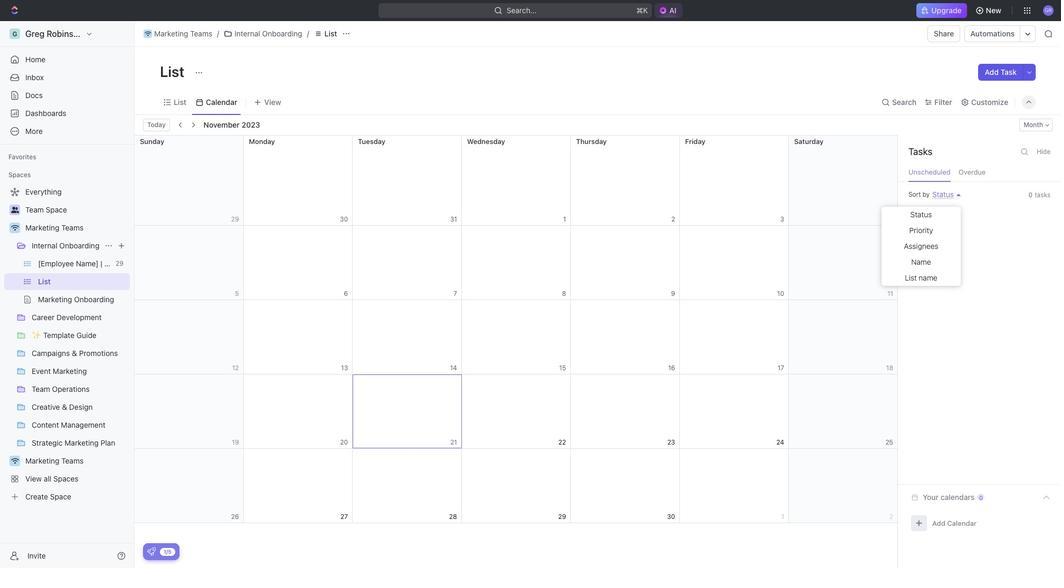Task type: vqa. For each thing, say whether or not it's contained in the screenshot.
the right wifi image
yes



Task type: locate. For each thing, give the bounding box(es) containing it.
1 horizontal spatial internal
[[235, 29, 260, 38]]

list
[[324, 29, 337, 38], [160, 63, 188, 80], [174, 97, 186, 106], [905, 273, 917, 282]]

your calendars 0
[[923, 493, 983, 502]]

marketing
[[154, 29, 188, 38], [25, 223, 59, 232]]

28
[[449, 513, 457, 521]]

calendar
[[206, 97, 237, 106]]

⌘k
[[636, 6, 648, 15]]

wifi image
[[145, 31, 151, 36], [11, 225, 19, 231]]

0 vertical spatial list link
[[311, 27, 340, 40]]

overdue
[[959, 168, 986, 176]]

24
[[776, 438, 784, 446]]

1 vertical spatial internal onboarding
[[32, 241, 99, 250]]

name
[[919, 273, 937, 282]]

row
[[135, 136, 898, 226], [135, 226, 898, 300], [135, 300, 898, 375], [135, 375, 898, 449], [135, 449, 898, 524]]

inbox link
[[4, 69, 130, 86]]

tasks
[[1035, 191, 1051, 199]]

tree inside sidebar navigation
[[4, 184, 130, 506]]

1 horizontal spatial list link
[[311, 27, 340, 40]]

0 horizontal spatial wifi image
[[11, 225, 19, 231]]

hide button
[[1034, 146, 1054, 158]]

1 horizontal spatial teams
[[190, 29, 212, 38]]

0 horizontal spatial internal onboarding
[[32, 241, 99, 250]]

add task button
[[978, 64, 1023, 81]]

inbox
[[25, 73, 44, 82]]

1 horizontal spatial 0
[[1029, 191, 1033, 199]]

1 vertical spatial marketing teams
[[25, 223, 84, 232]]

docs link
[[4, 87, 130, 104]]

0 vertical spatial status
[[932, 190, 954, 199]]

0 horizontal spatial internal
[[32, 241, 57, 250]]

27
[[341, 513, 348, 521]]

unscheduled
[[909, 168, 951, 176]]

internal onboarding
[[235, 29, 302, 38], [32, 241, 99, 250]]

1 horizontal spatial /
[[307, 29, 309, 38]]

1 horizontal spatial internal onboarding
[[235, 29, 302, 38]]

tree containing marketing teams
[[4, 184, 130, 506]]

1 horizontal spatial marketing teams
[[154, 29, 212, 38]]

1 vertical spatial internal
[[32, 241, 57, 250]]

0 vertical spatial 0
[[1029, 191, 1033, 199]]

tree
[[4, 184, 130, 506]]

status
[[932, 190, 954, 199], [910, 210, 932, 219]]

search...
[[506, 6, 537, 15]]

0 horizontal spatial teams
[[61, 223, 84, 232]]

sunday
[[140, 137, 164, 146]]

home
[[25, 55, 46, 64]]

1 horizontal spatial onboarding
[[262, 29, 302, 38]]

4 row from the top
[[135, 375, 898, 449]]

internal onboarding link inside tree
[[32, 238, 100, 254]]

0 vertical spatial wifi image
[[145, 31, 151, 36]]

1 vertical spatial wifi image
[[11, 225, 19, 231]]

26
[[231, 513, 239, 521]]

0 horizontal spatial status
[[910, 210, 932, 219]]

0 inside your calendars 0
[[979, 494, 983, 501]]

0 horizontal spatial internal onboarding link
[[32, 238, 100, 254]]

1 vertical spatial marketing
[[25, 223, 59, 232]]

onboarding
[[262, 29, 302, 38], [59, 241, 99, 250]]

marketing teams
[[154, 29, 212, 38], [25, 223, 84, 232]]

1 vertical spatial status
[[910, 210, 932, 219]]

internal onboarding link
[[221, 27, 305, 40], [32, 238, 100, 254]]

calendars
[[941, 493, 975, 502]]

name
[[911, 258, 931, 267]]

0 horizontal spatial marketing teams
[[25, 223, 84, 232]]

favorites button
[[4, 151, 41, 164]]

assignees
[[904, 242, 938, 251]]

0 horizontal spatial /
[[217, 29, 219, 38]]

task
[[1001, 68, 1017, 77]]

0 horizontal spatial marketing teams link
[[25, 220, 128, 237]]

0 vertical spatial marketing
[[154, 29, 188, 38]]

1 vertical spatial 0
[[979, 494, 983, 501]]

dashboards link
[[4, 105, 130, 122]]

automations button
[[965, 26, 1020, 42]]

add task
[[985, 68, 1017, 77]]

docs
[[25, 91, 43, 100]]

0 left tasks
[[1029, 191, 1033, 199]]

/
[[217, 29, 219, 38], [307, 29, 309, 38]]

0 right calendars at right
[[979, 494, 983, 501]]

0 horizontal spatial 0
[[979, 494, 983, 501]]

22
[[558, 438, 566, 446]]

marketing teams link
[[141, 27, 215, 40], [25, 220, 128, 237]]

wifi image inside tree
[[11, 225, 19, 231]]

0 vertical spatial onboarding
[[262, 29, 302, 38]]

sort
[[909, 191, 921, 198]]

status button
[[930, 190, 954, 199]]

0 horizontal spatial marketing
[[25, 223, 59, 232]]

5 row from the top
[[135, 449, 898, 524]]

onboarding inside tree
[[59, 241, 99, 250]]

monday
[[249, 137, 275, 146]]

1 vertical spatial teams
[[61, 223, 84, 232]]

0
[[1029, 191, 1033, 199], [979, 494, 983, 501]]

1 vertical spatial internal onboarding link
[[32, 238, 100, 254]]

today
[[147, 121, 166, 129]]

internal inside sidebar navigation
[[32, 241, 57, 250]]

1 vertical spatial onboarding
[[59, 241, 99, 250]]

0 horizontal spatial list link
[[172, 95, 186, 110]]

share
[[934, 29, 954, 38]]

1 horizontal spatial wifi image
[[145, 31, 151, 36]]

0 horizontal spatial onboarding
[[59, 241, 99, 250]]

0 vertical spatial internal
[[235, 29, 260, 38]]

friday
[[685, 137, 705, 146]]

row containing 26
[[135, 449, 898, 524]]

upgrade
[[931, 6, 962, 15]]

customize
[[971, 97, 1008, 106]]

0 vertical spatial internal onboarding
[[235, 29, 302, 38]]

teams
[[190, 29, 212, 38], [61, 223, 84, 232]]

internal
[[235, 29, 260, 38], [32, 241, 57, 250]]

list link
[[311, 27, 340, 40], [172, 95, 186, 110]]

spaces
[[8, 171, 31, 179]]

search button
[[878, 95, 920, 110]]

status up priority
[[910, 210, 932, 219]]

30
[[667, 513, 675, 521]]

grid
[[134, 136, 898, 569]]

status right by at the right top of the page
[[932, 190, 954, 199]]

0 vertical spatial marketing teams
[[154, 29, 212, 38]]

onboarding checklist button image
[[147, 548, 156, 556]]

1 horizontal spatial marketing
[[154, 29, 188, 38]]

tuesday
[[358, 137, 385, 146]]

1 horizontal spatial internal onboarding link
[[221, 27, 305, 40]]

0 vertical spatial marketing teams link
[[141, 27, 215, 40]]



Task type: describe. For each thing, give the bounding box(es) containing it.
add
[[985, 68, 999, 77]]

2 row from the top
[[135, 226, 898, 300]]

row containing 21
[[135, 375, 898, 449]]

25
[[886, 438, 893, 446]]

new
[[986, 6, 1001, 15]]

grid containing sunday
[[134, 136, 898, 569]]

hide
[[1037, 148, 1051, 156]]

sort by
[[909, 191, 930, 198]]

1/5
[[164, 549, 172, 555]]

internal onboarding inside tree
[[32, 241, 99, 250]]

1 horizontal spatial marketing teams link
[[141, 27, 215, 40]]

sidebar navigation
[[0, 21, 135, 569]]

by
[[923, 191, 930, 198]]

23
[[667, 438, 675, 446]]

1 horizontal spatial status
[[932, 190, 954, 199]]

0 tasks
[[1029, 191, 1051, 199]]

new button
[[971, 2, 1008, 19]]

home link
[[4, 51, 130, 68]]

tasks
[[909, 146, 932, 157]]

customize button
[[958, 95, 1011, 110]]

thursday
[[576, 137, 607, 146]]

share button
[[928, 25, 961, 42]]

marketing inside sidebar navigation
[[25, 223, 59, 232]]

wednesday
[[467, 137, 505, 146]]

automations
[[971, 29, 1015, 38]]

marketing teams inside tree
[[25, 223, 84, 232]]

0 vertical spatial internal onboarding link
[[221, 27, 305, 40]]

search
[[892, 97, 917, 106]]

priority
[[909, 226, 933, 235]]

2 / from the left
[[307, 29, 309, 38]]

1 row from the top
[[135, 136, 898, 226]]

calendar link
[[204, 95, 237, 110]]

onboarding checklist button element
[[147, 548, 156, 556]]

3 row from the top
[[135, 300, 898, 375]]

21
[[450, 438, 457, 446]]

upgrade link
[[917, 3, 967, 18]]

teams inside tree
[[61, 223, 84, 232]]

0 vertical spatial teams
[[190, 29, 212, 38]]

invite
[[27, 551, 46, 560]]

favorites
[[8, 153, 36, 161]]

saturday
[[794, 137, 824, 146]]

dashboards
[[25, 109, 66, 118]]

your
[[923, 493, 939, 502]]

today button
[[143, 119, 170, 131]]

29
[[558, 513, 566, 521]]

1 vertical spatial marketing teams link
[[25, 220, 128, 237]]

list name
[[905, 273, 937, 282]]

1 / from the left
[[217, 29, 219, 38]]

1 vertical spatial list link
[[172, 95, 186, 110]]



